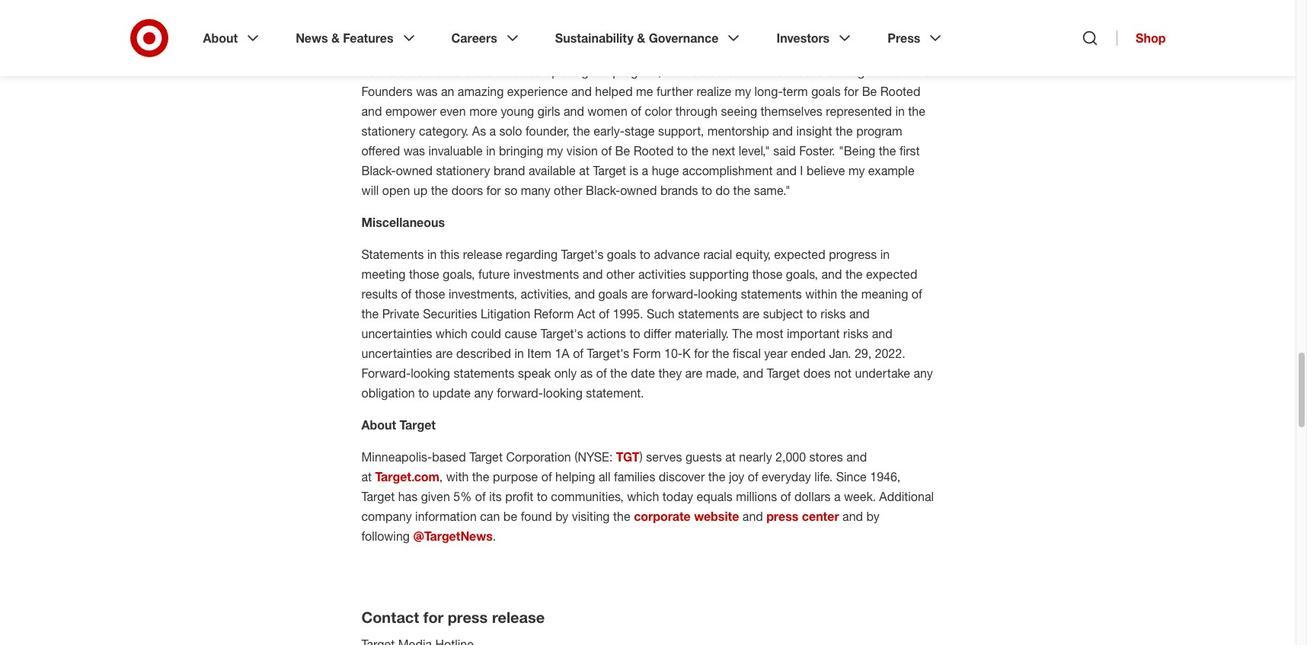Task type: locate. For each thing, give the bounding box(es) containing it.
about for about target
[[362, 418, 396, 433]]

0 vertical spatial .
[[902, 346, 906, 361]]

to down support,
[[677, 143, 688, 158]]

rooted down "forward
[[881, 84, 921, 99]]

at
[[829, 64, 839, 79], [579, 163, 590, 178], [726, 450, 736, 465], [362, 469, 372, 485]]

1 horizontal spatial press
[[767, 509, 799, 524]]

can down its in the left bottom of the page
[[480, 509, 500, 524]]

looking up update
[[411, 366, 450, 381]]

investments,
[[449, 287, 517, 302]]

0 vertical spatial expected
[[774, 247, 826, 262]]

2 vertical spatial goals
[[599, 287, 628, 302]]

2 by from the left
[[867, 509, 880, 524]]

risks down within
[[821, 306, 846, 322]]

target's up 1a in the bottom left of the page
[[541, 326, 583, 341]]

1 vertical spatial can
[[480, 509, 500, 524]]

undertake
[[855, 366, 911, 381]]

1 vertical spatial risks
[[844, 326, 869, 341]]

0 horizontal spatial forward-
[[497, 386, 543, 401]]

,
[[440, 469, 443, 485]]

was up empower
[[416, 84, 438, 99]]

0 horizontal spatial by
[[556, 509, 569, 524]]

0 horizontal spatial about
[[203, 30, 238, 46]]

now
[[750, 64, 773, 79]]

2 horizontal spatial statements
[[741, 287, 802, 302]]

0 vertical spatial forward-
[[652, 287, 698, 302]]

founders down foster
[[410, 64, 461, 79]]

and down week.
[[843, 509, 863, 524]]

0 horizontal spatial &
[[331, 30, 340, 46]]

target's down actions
[[587, 346, 630, 361]]

which down families
[[627, 489, 659, 504]]

0 horizontal spatial goals,
[[443, 267, 475, 282]]

a right as
[[490, 123, 496, 139]]

mentorship
[[708, 123, 769, 139]]

rooted up realize
[[683, 64, 724, 79]]

goals right term
[[812, 84, 841, 99]]

in left the this
[[427, 247, 437, 262]]

girls
[[538, 104, 560, 119]]

any right undertake
[[914, 366, 933, 381]]

the up example
[[879, 143, 897, 158]]

and inside ) serves guests at nearly 2,000 stores and at
[[847, 450, 867, 465]]

statements inside . forward-looking statements speak only as of the date they are made, and target does not undertake any obligation to update any forward-looking statement.
[[454, 366, 515, 381]]

target's
[[561, 247, 604, 262], [541, 326, 583, 341], [587, 346, 630, 361]]

the up "being
[[836, 123, 853, 139]]

1 horizontal spatial statements
[[678, 306, 739, 322]]

black-
[[362, 163, 396, 178]]

to right profit
[[537, 489, 548, 504]]

1 goals, from the left
[[443, 267, 475, 282]]

at down the 'vision' at the top of page
[[579, 163, 590, 178]]

by inside , with the purpose of helping all families discover the joy of everyday life. since 1946, target has given 5% of its profit to communities, which today equals millions of dollars a week. additional company information can be found by visiting the
[[556, 509, 569, 524]]

goals, up within
[[786, 267, 818, 282]]

said
[[774, 143, 796, 158]]

1 horizontal spatial forward-
[[652, 287, 698, 302]]

0 horizontal spatial can
[[480, 509, 500, 524]]

can down the brand,
[[727, 64, 747, 79]]

1 horizontal spatial expected
[[866, 267, 918, 282]]

. inside . forward-looking statements speak only as of the date they are made, and target does not undertake any obligation to update any forward-looking statement.
[[902, 346, 906, 361]]

1 vertical spatial an
[[441, 84, 454, 99]]

litigation
[[481, 306, 531, 322]]

2 vertical spatial my
[[849, 163, 865, 178]]

0 horizontal spatial owned
[[396, 163, 433, 178]]

website
[[694, 509, 739, 524]]

advance
[[654, 247, 700, 262]]

0 horizontal spatial an
[[441, 84, 454, 99]]

an up even
[[441, 84, 454, 99]]

about for about
[[203, 30, 238, 46]]

for left so
[[487, 183, 501, 198]]

the up the helped
[[592, 64, 609, 79]]

other
[[607, 267, 635, 282]]

those up securities
[[415, 287, 445, 302]]

guests
[[686, 450, 722, 465]]

uncertainties down private
[[362, 326, 432, 341]]

1 horizontal spatial rooted
[[683, 64, 724, 79]]

be down profit
[[504, 509, 518, 524]]

be inside of be rooted, an inclusively designed stationery brand, was a part of the inaugural forward founders class. after completing the program, be rooted can now be found at target. "forward founders was an amazing experience and helped me further realize my long-term goals for be rooted and empower even more young girls and women of color through seeing themselves represented in the stationery category. as a solo founder, the early-stage support, mentorship and insight the program offered was invaluable in bringing my vision of be rooted to the next level," said foster. "being the first black-owned stationery brand available at target is a huge accomplishment and i believe my example will open up the doors for so many other black-owned brands to do the same."
[[776, 64, 790, 79]]

1 horizontal spatial can
[[727, 64, 747, 79]]

be up class. on the top left of page
[[455, 44, 470, 59]]

offered
[[362, 143, 400, 158]]

5%
[[454, 489, 472, 504]]

of right the joy
[[748, 469, 759, 485]]

serves
[[646, 450, 682, 465]]

i
[[800, 163, 804, 178]]

, with the purpose of helping all families discover the joy of everyday life. since 1946, target has given 5% of its profit to communities, which today equals millions of dollars a week. additional company information can be found by visiting the
[[362, 469, 934, 524]]

not
[[834, 366, 852, 381]]

0 vertical spatial stationery
[[649, 44, 703, 59]]

rooted,
[[473, 44, 516, 59]]

risks up 29,
[[844, 326, 869, 341]]

a
[[770, 44, 776, 59], [490, 123, 496, 139], [642, 163, 649, 178], [834, 489, 841, 504]]

1 vertical spatial uncertainties
[[362, 346, 432, 361]]

differ
[[644, 326, 672, 341]]

statements down described
[[454, 366, 515, 381]]

& right news on the left of page
[[331, 30, 340, 46]]

0 horizontal spatial .
[[493, 529, 496, 544]]

0 vertical spatial my
[[735, 84, 751, 99]]

the left inaugural
[[819, 44, 836, 59]]

brand,
[[707, 44, 741, 59]]

was up now
[[745, 44, 766, 59]]

goals up other
[[607, 247, 637, 262]]

contact
[[362, 608, 419, 627]]

1 vertical spatial my
[[547, 143, 563, 158]]

was right the offered
[[404, 143, 425, 158]]

target inside . forward-looking statements speak only as of the date they are made, and target does not undertake any obligation to update any forward-looking statement.
[[767, 366, 800, 381]]

for inside statements in this release regarding target's goals to advance racial equity, expected progress in meeting those goals, future investments and other activities supporting those goals, and the expected results of those investments, activities, and goals are forward-looking statements within the meaning of the private securities litigation reform act of 1995. such statements are subject to risks and uncertainties which could cause target's actions to differ materially. the most important risks and uncertainties are described in item 1a of target's form 10-k for the fiscal year ended
[[694, 346, 709, 361]]

2 vertical spatial statements
[[454, 366, 515, 381]]

1 horizontal spatial be
[[776, 64, 790, 79]]

. up undertake
[[902, 346, 906, 361]]

found
[[794, 64, 825, 79], [521, 509, 552, 524]]

1 horizontal spatial .
[[902, 346, 906, 361]]

of down corporation
[[542, 469, 552, 485]]

year
[[765, 346, 788, 361]]

0 vertical spatial any
[[914, 366, 933, 381]]

0 vertical spatial looking
[[698, 287, 738, 302]]

corporate website and press center
[[634, 509, 839, 524]]

press link
[[877, 18, 956, 58]]

by left visiting
[[556, 509, 569, 524]]

0 vertical spatial statements
[[741, 287, 802, 302]]

1 horizontal spatial stationery
[[436, 163, 490, 178]]

be down part
[[776, 64, 790, 79]]

and up "said"
[[773, 123, 793, 139]]

2 & from the left
[[637, 30, 646, 46]]

&
[[331, 30, 340, 46], [637, 30, 646, 46]]

1 vertical spatial rooted
[[881, 84, 921, 99]]

1 vertical spatial stationery
[[362, 123, 416, 139]]

1 vertical spatial any
[[474, 386, 494, 401]]

0 horizontal spatial be
[[504, 509, 518, 524]]

1 horizontal spatial goals,
[[786, 267, 818, 282]]

1 vertical spatial be
[[504, 509, 518, 524]]

and left i
[[776, 163, 797, 178]]

racial
[[704, 247, 733, 262]]

owned
[[396, 163, 433, 178], [620, 183, 657, 198]]

long-
[[755, 84, 783, 99]]

and down millions
[[743, 509, 763, 524]]

communities,
[[551, 489, 624, 504]]

designed
[[595, 44, 646, 59]]

the inside . forward-looking statements speak only as of the date they are made, and target does not undertake any obligation to update any forward-looking statement.
[[610, 366, 628, 381]]

brand
[[494, 163, 525, 178]]

& up 'program,'
[[637, 30, 646, 46]]

empower
[[386, 104, 437, 119]]

1 horizontal spatial found
[[794, 64, 825, 79]]

doors
[[452, 183, 483, 198]]

0 horizontal spatial which
[[436, 326, 468, 341]]

found up term
[[794, 64, 825, 79]]

corporate
[[634, 509, 691, 524]]

the down results
[[362, 306, 379, 322]]

1 vertical spatial found
[[521, 509, 552, 524]]

stationery up the offered
[[362, 123, 416, 139]]

brands to
[[661, 183, 713, 198]]

1 horizontal spatial by
[[867, 509, 880, 524]]

jan. 29, 2022
[[829, 346, 902, 361]]

1 vertical spatial forward-
[[497, 386, 543, 401]]

the up statement.
[[610, 366, 628, 381]]

of right foster
[[441, 44, 452, 59]]

0 vertical spatial which
[[436, 326, 468, 341]]

activities
[[638, 267, 686, 282]]

& inside news & features 'link'
[[331, 30, 340, 46]]

in
[[896, 104, 905, 119], [486, 143, 496, 158], [427, 247, 437, 262], [881, 247, 890, 262], [515, 346, 524, 361]]

forward-
[[362, 366, 411, 381]]

0 vertical spatial an
[[520, 44, 533, 59]]

0 vertical spatial goals
[[812, 84, 841, 99]]

and right girls
[[564, 104, 584, 119]]

inclusively
[[536, 44, 592, 59]]

form
[[633, 346, 661, 361]]

expected
[[774, 247, 826, 262], [866, 267, 918, 282]]

1 horizontal spatial my
[[735, 84, 751, 99]]

and up within
[[822, 267, 842, 282]]

1 vertical spatial target's
[[541, 326, 583, 341]]

further
[[657, 84, 693, 99]]

0 vertical spatial can
[[727, 64, 747, 79]]

forward- inside . forward-looking statements speak only as of the date they are made, and target does not undertake any obligation to update any forward-looking statement.
[[497, 386, 543, 401]]

0 horizontal spatial statements
[[454, 366, 515, 381]]

to inside , with the purpose of helping all families discover the joy of everyday life. since 1946, target has given 5% of its profit to communities, which today equals millions of dollars a week. additional company information can be found by visiting the
[[537, 489, 548, 504]]

1 & from the left
[[331, 30, 340, 46]]

of up private
[[401, 287, 412, 302]]

0 vertical spatial press
[[767, 509, 799, 524]]

after
[[498, 64, 525, 79]]

1 vertical spatial release
[[492, 608, 545, 627]]

forward- down activities at the top of the page
[[652, 287, 698, 302]]

0 vertical spatial uncertainties
[[362, 326, 432, 341]]

a right the is on the left top of page
[[642, 163, 649, 178]]

most
[[756, 326, 784, 341]]

0 horizontal spatial rooted
[[634, 143, 674, 158]]

in down cause on the left bottom of page
[[515, 346, 524, 361]]

and up "2022" on the right of the page
[[872, 326, 893, 341]]

0 vertical spatial target's
[[561, 247, 604, 262]]

looking down supporting at the top right
[[698, 287, 738, 302]]

target's up investments
[[561, 247, 604, 262]]

expected up 'meaning'
[[866, 267, 918, 282]]

rooted
[[683, 64, 724, 79], [881, 84, 921, 99], [634, 143, 674, 158]]

support,
[[658, 123, 704, 139]]

completing
[[528, 64, 589, 79]]

goals, down the this
[[443, 267, 475, 282]]

contact for press release
[[362, 608, 545, 627]]

1 horizontal spatial which
[[627, 489, 659, 504]]

and left other
[[583, 267, 603, 282]]

0 vertical spatial owned
[[396, 163, 433, 178]]

1 vertical spatial goals
[[607, 247, 637, 262]]

my down "being
[[849, 163, 865, 178]]

1 vertical spatial about
[[362, 418, 396, 433]]

1 vertical spatial looking
[[411, 366, 450, 381]]

1a
[[555, 346, 570, 361]]

millions
[[736, 489, 777, 504]]

1 vertical spatial which
[[627, 489, 659, 504]]

1 vertical spatial press
[[448, 608, 488, 627]]

of right 1a in the bottom left of the page
[[573, 346, 584, 361]]

term
[[783, 84, 808, 99]]

0 vertical spatial be
[[776, 64, 790, 79]]

can
[[727, 64, 747, 79], [480, 509, 500, 524]]

joy
[[729, 469, 745, 485]]

statements up subject
[[741, 287, 802, 302]]

press
[[767, 509, 799, 524], [448, 608, 488, 627]]

1 vertical spatial was
[[416, 84, 438, 99]]

any right update
[[474, 386, 494, 401]]

1 horizontal spatial looking
[[543, 386, 583, 401]]

2 horizontal spatial rooted
[[881, 84, 921, 99]]

0 horizontal spatial stationery
[[362, 123, 416, 139]]

of
[[441, 44, 452, 59], [805, 44, 816, 59], [631, 104, 642, 119], [601, 143, 612, 158], [401, 287, 412, 302], [912, 287, 923, 302], [599, 306, 610, 322], [573, 346, 584, 361], [597, 366, 607, 381], [542, 469, 552, 485], [748, 469, 759, 485], [475, 489, 486, 504], [781, 489, 791, 504]]

1 vertical spatial owned
[[620, 183, 657, 198]]

stage
[[625, 123, 655, 139]]

sustainability & governance link
[[545, 18, 754, 58]]

press
[[888, 30, 921, 46]]

0 vertical spatial release
[[463, 247, 502, 262]]

purpose
[[493, 469, 538, 485]]

looking
[[698, 287, 738, 302], [411, 366, 450, 381], [543, 386, 583, 401]]

target down year
[[767, 366, 800, 381]]

release for this
[[463, 247, 502, 262]]

@targetnews link
[[413, 529, 493, 544]]

which
[[436, 326, 468, 341], [627, 489, 659, 504]]

at up the joy
[[726, 450, 736, 465]]

release inside statements in this release regarding target's goals to advance racial equity, expected progress in meeting those goals, future investments and other activities supporting those goals, and the expected results of those investments, activities, and goals are forward-looking statements within the meaning of the private securities litigation reform act of 1995. such statements are subject to risks and uncertainties which could cause target's actions to differ materially. the most important risks and uncertainties are described in item 1a of target's form 10-k for the fiscal year ended
[[463, 247, 502, 262]]

founders down forward
[[362, 84, 413, 99]]

families
[[614, 469, 656, 485]]

statements
[[741, 287, 802, 302], [678, 306, 739, 322], [454, 366, 515, 381]]

2 horizontal spatial looking
[[698, 287, 738, 302]]

themselves
[[761, 104, 823, 119]]

& for news
[[331, 30, 340, 46]]

2 vertical spatial looking
[[543, 386, 583, 401]]

2 goals, from the left
[[786, 267, 818, 282]]

1 horizontal spatial &
[[637, 30, 646, 46]]

owned up "up"
[[396, 163, 433, 178]]

for right contact
[[424, 608, 444, 627]]

1 by from the left
[[556, 509, 569, 524]]

amazing
[[458, 84, 504, 99]]

1 horizontal spatial owned
[[620, 183, 657, 198]]

& for sustainability
[[637, 30, 646, 46]]

0 vertical spatial risks
[[821, 306, 846, 322]]

cause
[[505, 326, 538, 341]]

& inside sustainability & governance link
[[637, 30, 646, 46]]

inaugural
[[840, 44, 890, 59]]

target inside of be rooted, an inclusively designed stationery brand, was a part of the inaugural forward founders class. after completing the program, be rooted can now be found at target. "forward founders was an amazing experience and helped me further realize my long-term goals for be rooted and empower even more young girls and women of color through seeing themselves represented in the stationery category. as a solo founder, the early-stage support, mentorship and insight the program offered was invaluable in bringing my vision of be rooted to the next level," said foster. "being the first black-owned stationery brand available at target is a huge accomplishment and i believe my example will open up the doors for so many other black-owned brands to do the same."
[[593, 163, 627, 178]]

invaluable
[[429, 143, 483, 158]]

for
[[844, 84, 859, 99], [487, 183, 501, 198], [694, 346, 709, 361], [424, 608, 444, 627]]

"being
[[839, 143, 876, 158]]

0 horizontal spatial expected
[[774, 247, 826, 262]]

1 horizontal spatial about
[[362, 418, 396, 433]]

investors
[[777, 30, 830, 46]]

based
[[432, 450, 466, 465]]

0 vertical spatial found
[[794, 64, 825, 79]]

of up the stage
[[631, 104, 642, 119]]

open
[[382, 183, 410, 198]]

target.com link
[[375, 469, 440, 485]]

0 vertical spatial about
[[203, 30, 238, 46]]

about target
[[362, 418, 436, 433]]

any
[[914, 366, 933, 381], [474, 386, 494, 401]]

of down everyday
[[781, 489, 791, 504]]

looking down 'only'
[[543, 386, 583, 401]]

owned down the is on the left top of page
[[620, 183, 657, 198]]

a left week.
[[834, 489, 841, 504]]

a inside , with the purpose of helping all families discover the joy of everyday life. since 1946, target has given 5% of its profit to communities, which today equals millions of dollars a week. additional company information can be found by visiting the
[[834, 489, 841, 504]]

the right within
[[841, 287, 858, 302]]

is
[[630, 163, 639, 178]]

2 uncertainties from the top
[[362, 346, 432, 361]]

0 horizontal spatial found
[[521, 509, 552, 524]]

10-
[[665, 346, 683, 361]]

the left the next
[[692, 143, 709, 158]]



Task type: describe. For each thing, give the bounding box(es) containing it.
and down completing
[[571, 84, 592, 99]]

more
[[470, 104, 498, 119]]

seeing
[[721, 104, 758, 119]]

news & features
[[296, 30, 394, 46]]

and by following
[[362, 509, 880, 544]]

corporation
[[506, 450, 571, 465]]

2 vertical spatial stationery
[[436, 163, 490, 178]]

foster
[[404, 44, 438, 59]]

and inside . forward-looking statements speak only as of the date they are made, and target does not undertake any obligation to update any forward-looking statement.
[[743, 366, 764, 381]]

@targetnews .
[[413, 529, 500, 544]]

founder,
[[526, 123, 570, 139]]

shop
[[1136, 30, 1166, 46]]

first
[[900, 143, 920, 158]]

this
[[440, 247, 460, 262]]

1 horizontal spatial an
[[520, 44, 533, 59]]

supporting
[[690, 267, 749, 282]]

the up the 'vision' at the top of page
[[573, 123, 590, 139]]

part
[[779, 44, 802, 59]]

the right "up"
[[431, 183, 448, 198]]

1 vertical spatial expected
[[866, 267, 918, 282]]

insight
[[797, 123, 833, 139]]

program
[[857, 123, 903, 139]]

in up program
[[896, 104, 905, 119]]

0 horizontal spatial any
[[474, 386, 494, 401]]

the right "with"
[[472, 469, 490, 485]]

meeting
[[362, 267, 406, 282]]

(nyse:
[[575, 450, 613, 465]]

1 horizontal spatial any
[[914, 366, 933, 381]]

of right act at top left
[[599, 306, 610, 322]]

visiting
[[572, 509, 610, 524]]

29,
[[855, 346, 872, 361]]

the right visiting
[[613, 509, 631, 524]]

in down as
[[486, 143, 496, 158]]

the left the joy
[[708, 469, 726, 485]]

tgt link
[[616, 450, 640, 465]]

and up act at top left
[[575, 287, 595, 302]]

bringing
[[499, 143, 544, 158]]

all
[[599, 469, 611, 485]]

ended
[[791, 346, 826, 361]]

1 uncertainties from the top
[[362, 326, 432, 341]]

which inside statements in this release regarding target's goals to advance racial equity, expected progress in meeting those goals, future investments and other activities supporting those goals, and the expected results of those investments, activities, and goals are forward-looking statements within the meaning of the private securities litigation reform act of 1995. such statements are subject to risks and uncertainties which could cause target's actions to differ materially. the most important risks and uncertainties are described in item 1a of target's form 10-k for the fiscal year ended
[[436, 326, 468, 341]]

1995.
[[613, 306, 644, 322]]

press center link
[[767, 509, 839, 524]]

can inside , with the purpose of helping all families discover the joy of everyday life. since 1946, target has given 5% of its profit to communities, which today equals millions of dollars a week. additional company information can be found by visiting the
[[480, 509, 500, 524]]

are inside . forward-looking statements speak only as of the date they are made, and target does not undertake any obligation to update any forward-looking statement.
[[686, 366, 703, 381]]

in right progress
[[881, 247, 890, 262]]

to inside of be rooted, an inclusively designed stationery brand, was a part of the inaugural forward founders class. after completing the program, be rooted can now be found at target. "forward founders was an amazing experience and helped me further realize my long-term goals for be rooted and empower even more young girls and women of color through seeing themselves represented in the stationery category. as a solo founder, the early-stage support, mentorship and insight the program offered was invaluable in bringing my vision of be rooted to the next level," said foster. "being the first black-owned stationery brand available at target is a huge accomplishment and i believe my example will open up the doors for so many other black-owned brands to do the same."
[[677, 143, 688, 158]]

of down the early-
[[601, 143, 612, 158]]

statements in this release regarding target's goals to advance racial equity, expected progress in meeting those goals, future investments and other activities supporting those goals, and the expected results of those investments, activities, and goals are forward-looking statements within the meaning of the private securities litigation reform act of 1995. such statements are subject to risks and uncertainties which could cause target's actions to differ materially. the most important risks and uncertainties are described in item 1a of target's form 10-k for the fiscal year ended
[[362, 247, 923, 361]]

category.
[[419, 123, 469, 139]]

0 horizontal spatial press
[[448, 608, 488, 627]]

be up further
[[665, 64, 680, 79]]

0 horizontal spatial looking
[[411, 366, 450, 381]]

those down the 'statements'
[[409, 267, 440, 282]]

profit
[[505, 489, 534, 504]]

miscellaneous
[[362, 215, 445, 230]]

2 horizontal spatial stationery
[[649, 44, 703, 59]]

be inside , with the purpose of helping all families discover the joy of everyday life. since 1946, target has given 5% of its profit to communities, which today equals millions of dollars a week. additional company information can be found by visiting the
[[504, 509, 518, 524]]

dollars
[[795, 489, 831, 504]]

helping
[[556, 469, 595, 485]]

2,000
[[776, 450, 806, 465]]

release for press
[[492, 608, 545, 627]]

they
[[659, 366, 682, 381]]

0 vertical spatial was
[[745, 44, 766, 59]]

future
[[479, 267, 510, 282]]

of right part
[[805, 44, 816, 59]]

company
[[362, 509, 412, 524]]

can inside of be rooted, an inclusively designed stationery brand, was a part of the inaugural forward founders class. after completing the program, be rooted can now be found at target. "forward founders was an amazing experience and helped me further realize my long-term goals for be rooted and empower even more young girls and women of color through seeing themselves represented in the stationery category. as a solo founder, the early-stage support, mentorship and insight the program offered was invaluable in bringing my vision of be rooted to the next level," said foster. "being the first black-owned stationery brand available at target is a huge accomplishment and i believe my example will open up the doors for so many other black-owned brands to do the same."
[[727, 64, 747, 79]]

2 vertical spatial target's
[[587, 346, 630, 361]]

the right the do
[[734, 183, 751, 198]]

those down the equity,
[[753, 267, 783, 282]]

helped
[[595, 84, 633, 99]]

at left target.
[[829, 64, 839, 79]]

to down 1995.
[[630, 326, 641, 341]]

investments
[[514, 267, 579, 282]]

securities
[[423, 306, 477, 322]]

such
[[647, 306, 675, 322]]

sustainability
[[555, 30, 634, 46]]

young
[[501, 104, 534, 119]]

jasmin foster
[[362, 44, 438, 59]]

week.
[[844, 489, 876, 504]]

) serves guests at nearly 2,000 stores and at
[[362, 450, 867, 485]]

0 vertical spatial founders
[[410, 64, 461, 79]]

k
[[683, 346, 691, 361]]

the up made,
[[712, 346, 730, 361]]

speak
[[518, 366, 551, 381]]

2 vertical spatial was
[[404, 143, 425, 158]]

foster.
[[800, 143, 836, 158]]

which inside , with the purpose of helping all families discover the joy of everyday life. since 1946, target has given 5% of its profit to communities, which today equals millions of dollars a week. additional company information can be found by visiting the
[[627, 489, 659, 504]]

target up '-'
[[400, 418, 436, 433]]

to up important
[[807, 306, 818, 322]]

of right 'meaning'
[[912, 287, 923, 302]]

1 vertical spatial founders
[[362, 84, 413, 99]]

other black-
[[554, 183, 620, 198]]

reform
[[534, 306, 574, 322]]

for up represented
[[844, 84, 859, 99]]

even
[[440, 104, 466, 119]]

same."
[[754, 183, 791, 198]]

a left part
[[770, 44, 776, 59]]

only
[[555, 366, 577, 381]]

life.
[[815, 469, 833, 485]]

equals
[[697, 489, 733, 504]]

be down target.
[[862, 84, 877, 99]]

)
[[640, 450, 643, 465]]

example
[[869, 163, 915, 178]]

today
[[663, 489, 693, 504]]

governance
[[649, 30, 719, 46]]

through
[[676, 104, 718, 119]]

of inside . forward-looking statements speak only as of the date they are made, and target does not undertake any obligation to update any forward-looking statement.
[[597, 366, 607, 381]]

progress
[[829, 247, 877, 262]]

believe
[[807, 163, 846, 178]]

nearly
[[739, 450, 772, 465]]

since
[[836, 469, 867, 485]]

as
[[580, 366, 593, 381]]

to up activities at the top of the page
[[640, 247, 651, 262]]

information
[[415, 509, 477, 524]]

be up the is on the left top of page
[[615, 143, 630, 158]]

the down progress
[[846, 267, 863, 282]]

and left empower
[[362, 104, 382, 119]]

. forward-looking statements speak only as of the date they are made, and target does not undertake any obligation to update any forward-looking statement.
[[362, 346, 933, 401]]

subject
[[763, 306, 803, 322]]

at down minneapolis
[[362, 469, 372, 485]]

0 horizontal spatial my
[[547, 143, 563, 158]]

2 vertical spatial rooted
[[634, 143, 674, 158]]

class.
[[464, 64, 495, 79]]

and down 'meaning'
[[850, 306, 870, 322]]

"forward
[[882, 64, 932, 79]]

color
[[645, 104, 672, 119]]

has
[[398, 489, 418, 504]]

1 vertical spatial .
[[493, 529, 496, 544]]

are up 1995.
[[631, 287, 649, 302]]

statement.
[[586, 386, 644, 401]]

of left its in the left bottom of the page
[[475, 489, 486, 504]]

target up purpose
[[470, 450, 503, 465]]

forward- inside statements in this release regarding target's goals to advance racial equity, expected progress in meeting those goals, future investments and other activities supporting those goals, and the expected results of those investments, activities, and goals are forward-looking statements within the meaning of the private securities litigation reform act of 1995. such statements are subject to risks and uncertainties which could cause target's actions to differ materially. the most important risks and uncertainties are described in item 1a of target's form 10-k for the fiscal year ended
[[652, 287, 698, 302]]

of be rooted, an inclusively designed stationery brand, was a part of the inaugural forward founders class. after completing the program, be rooted can now be found at target. "forward founders was an amazing experience and helped me further realize my long-term goals for be rooted and empower even more young girls and women of color through seeing themselves represented in the stationery category. as a solo founder, the early-stage support, mentorship and insight the program offered was invaluable in bringing my vision of be rooted to the next level," said foster. "being the first black-owned stationery brand available at target is a huge accomplishment and i believe my example will open up the doors for so many other black-owned brands to do the same."
[[362, 44, 932, 198]]

minneapolis -based target corporation (nyse: tgt
[[362, 450, 640, 465]]

found inside of be rooted, an inclusively designed stationery brand, was a part of the inaugural forward founders class. after completing the program, be rooted can now be found at target. "forward founders was an amazing experience and helped me further realize my long-term goals for be rooted and empower even more young girls and women of color through seeing themselves represented in the stationery category. as a solo founder, the early-stage support, mentorship and insight the program offered was invaluable in bringing my vision of be rooted to the next level," said foster. "being the first black-owned stationery brand available at target is a huge accomplishment and i believe my example will open up the doors for so many other black-owned brands to do the same."
[[794, 64, 825, 79]]

made,
[[706, 366, 740, 381]]

1 vertical spatial statements
[[678, 306, 739, 322]]

to inside . forward-looking statements speak only as of the date they are made, and target does not undertake any obligation to update any forward-looking statement.
[[418, 386, 429, 401]]

are left described
[[436, 346, 453, 361]]

0 vertical spatial rooted
[[683, 64, 724, 79]]

could
[[471, 326, 501, 341]]

target inside , with the purpose of helping all families discover the joy of everyday life. since 1946, target has given 5% of its profit to communities, which today equals millions of dollars a week. additional company information can be found by visiting the
[[362, 489, 395, 504]]

looking inside statements in this release regarding target's goals to advance racial equity, expected progress in meeting those goals, future investments and other activities supporting those goals, and the expected results of those investments, activities, and goals are forward-looking statements within the meaning of the private securities litigation reform act of 1995. such statements are subject to risks and uncertainties which could cause target's actions to differ materially. the most important risks and uncertainties are described in item 1a of target's form 10-k for the fiscal year ended
[[698, 287, 738, 302]]

and inside the and by following
[[843, 509, 863, 524]]

are up the
[[743, 306, 760, 322]]

by inside the and by following
[[867, 509, 880, 524]]

described
[[456, 346, 511, 361]]

found inside , with the purpose of helping all families discover the joy of everyday life. since 1946, target has given 5% of its profit to communities, which today equals millions of dollars a week. additional company information can be found by visiting the
[[521, 509, 552, 524]]

the up first
[[909, 104, 926, 119]]

goals inside of be rooted, an inclusively designed stationery brand, was a part of the inaugural forward founders class. after completing the program, be rooted can now be found at target. "forward founders was an amazing experience and helped me further realize my long-term goals for be rooted and empower even more young girls and women of color through seeing themselves represented in the stationery category. as a solo founder, the early-stage support, mentorship and insight the program offered was invaluable in bringing my vision of be rooted to the next level," said foster. "being the first black-owned stationery brand available at target is a huge accomplishment and i believe my example will open up the doors for so many other black-owned brands to do the same."
[[812, 84, 841, 99]]

up
[[414, 183, 428, 198]]



Task type: vqa. For each thing, say whether or not it's contained in the screenshot.
Ages
no



